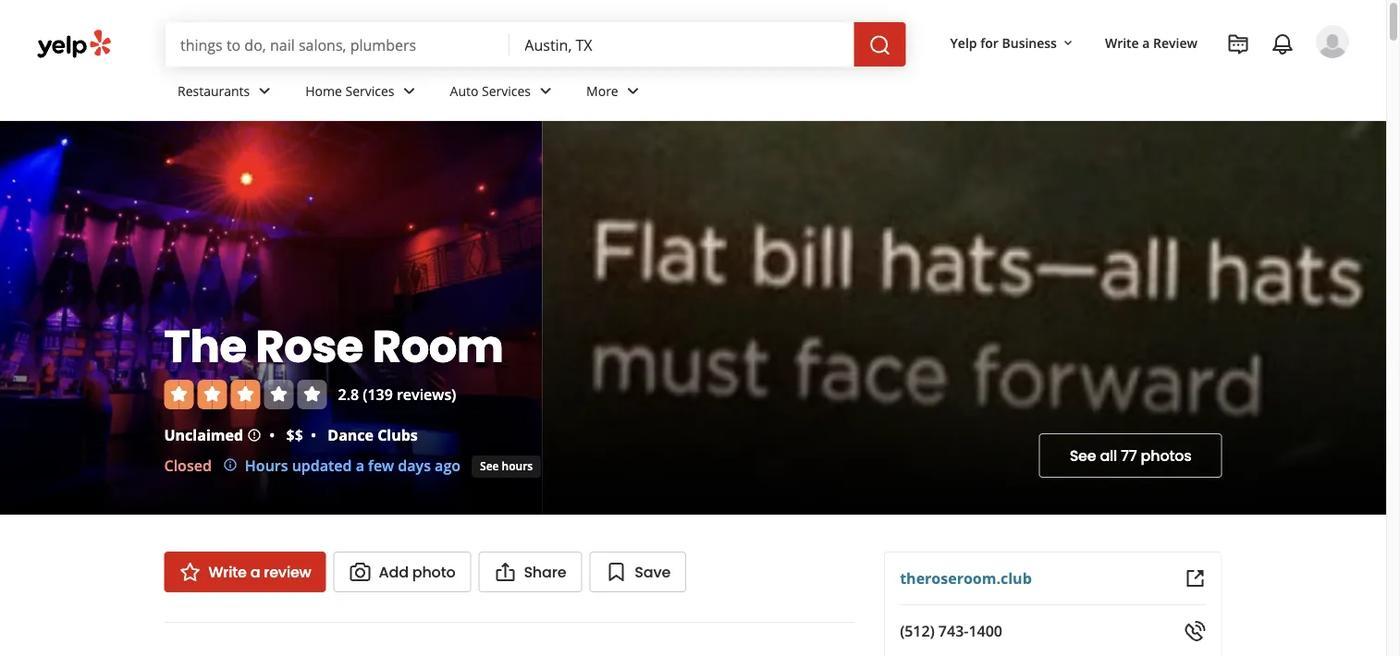 Task type: locate. For each thing, give the bounding box(es) containing it.
16 chevron down v2 image
[[1061, 36, 1076, 51]]

1 horizontal spatial write
[[1105, 34, 1139, 51]]

unclaimed link
[[164, 425, 243, 445]]

services left 24 chevron down v2 icon
[[482, 82, 531, 100]]

2 24 chevron down v2 image from the left
[[398, 80, 420, 102]]

theroseroom.club
[[900, 569, 1032, 589]]

24 chevron down v2 image
[[254, 80, 276, 102], [398, 80, 420, 102], [622, 80, 644, 102]]

write a review link
[[1098, 26, 1205, 59]]

16 info v2 image
[[223, 458, 238, 473]]

16 exclamation v2 image
[[247, 428, 262, 443]]

photo of the rose room - austin, tx, us. image
[[0, 121, 542, 515]]

$$
[[286, 425, 303, 445]]

write for write a review
[[1105, 34, 1139, 51]]

home services
[[305, 82, 395, 100]]

for
[[981, 34, 999, 51]]

write a review
[[209, 562, 311, 583]]

see all 77 photos link
[[1039, 434, 1222, 478]]

services for home services
[[345, 82, 395, 100]]

2 services from the left
[[482, 82, 531, 100]]

0 horizontal spatial see
[[480, 459, 499, 474]]

1 horizontal spatial a
[[356, 456, 364, 476]]

projects image
[[1227, 33, 1250, 56]]

services right home
[[345, 82, 395, 100]]

24 chevron down v2 image left auto
[[398, 80, 420, 102]]

see hours link
[[472, 456, 541, 478]]

auto services link
[[435, 67, 572, 120]]

24 chevron down v2 image right restaurants
[[254, 80, 276, 102]]

24 chevron down v2 image inside restaurants link
[[254, 80, 276, 102]]

hours updated a few days ago
[[245, 456, 461, 476]]

yelp for business
[[950, 34, 1057, 51]]

743-
[[939, 622, 969, 641]]

add photo link
[[334, 552, 471, 593]]

write inside write a review link
[[1105, 34, 1139, 51]]

77
[[1121, 446, 1137, 467]]

none field find
[[180, 34, 495, 55]]

see for see all 77 photos
[[1070, 446, 1096, 467]]

see
[[1070, 446, 1096, 467], [480, 459, 499, 474]]

write a review link
[[164, 552, 326, 593]]

ago
[[435, 456, 461, 476]]

0 horizontal spatial write
[[209, 562, 247, 583]]

none field up more 'link'
[[525, 34, 839, 55]]

(139 reviews) link
[[363, 385, 456, 405]]

3 24 chevron down v2 image from the left
[[622, 80, 644, 102]]

24 external link v2 image
[[1184, 568, 1207, 590]]

None search field
[[166, 22, 910, 67]]

hours
[[502, 459, 533, 474]]

1 services from the left
[[345, 82, 395, 100]]

1 vertical spatial write
[[209, 562, 247, 583]]

services
[[345, 82, 395, 100], [482, 82, 531, 100]]

24 chevron down v2 image for home services
[[398, 80, 420, 102]]

1 horizontal spatial none field
[[525, 34, 839, 55]]

write inside write a review link
[[209, 562, 247, 583]]

0 horizontal spatial none field
[[180, 34, 495, 55]]

2 horizontal spatial a
[[1143, 34, 1150, 51]]

yelp
[[950, 34, 977, 51]]

1 horizontal spatial 24 chevron down v2 image
[[398, 80, 420, 102]]

24 chevron down v2 image inside the 'home services' link
[[398, 80, 420, 102]]

info alert
[[223, 455, 461, 477]]

write
[[1105, 34, 1139, 51], [209, 562, 247, 583]]

24 phone v2 image
[[1184, 621, 1207, 643]]

room
[[373, 315, 504, 378]]

photos
[[1141, 446, 1192, 467]]

write left review
[[1105, 34, 1139, 51]]

None field
[[180, 34, 495, 55], [525, 34, 839, 55]]

0 vertical spatial a
[[1143, 34, 1150, 51]]

0 horizontal spatial a
[[250, 562, 260, 583]]

few
[[368, 456, 394, 476]]

the rose room
[[164, 315, 504, 378]]

write right 24 star v2 image
[[209, 562, 247, 583]]

1 horizontal spatial see
[[1070, 446, 1096, 467]]

auto services
[[450, 82, 531, 100]]

1 horizontal spatial services
[[482, 82, 531, 100]]

a
[[1143, 34, 1150, 51], [356, 456, 364, 476], [250, 562, 260, 583]]

review highlights element
[[164, 622, 855, 657]]

24 chevron down v2 image for restaurants
[[254, 80, 276, 102]]

hours
[[245, 456, 288, 476]]

2 vertical spatial a
[[250, 562, 260, 583]]

0 horizontal spatial 24 chevron down v2 image
[[254, 80, 276, 102]]

share button
[[479, 552, 582, 593]]

home services link
[[291, 67, 435, 120]]

1 vertical spatial a
[[356, 456, 364, 476]]

1 24 chevron down v2 image from the left
[[254, 80, 276, 102]]

see left all
[[1070, 446, 1096, 467]]

24 chevron down v2 image inside more 'link'
[[622, 80, 644, 102]]

business
[[1002, 34, 1057, 51]]

review
[[264, 562, 311, 583]]

see left hours
[[480, 459, 499, 474]]

see hours
[[480, 459, 533, 474]]

0 horizontal spatial services
[[345, 82, 395, 100]]

0 vertical spatial write
[[1105, 34, 1139, 51]]

1 none field from the left
[[180, 34, 495, 55]]

save
[[635, 562, 671, 583]]

Find text field
[[180, 34, 495, 55]]

2 horizontal spatial 24 chevron down v2 image
[[622, 80, 644, 102]]

restaurants
[[178, 82, 250, 100]]

24 chevron down v2 image for more
[[622, 80, 644, 102]]

none field up home services
[[180, 34, 495, 55]]

24 chevron down v2 image right more
[[622, 80, 644, 102]]

save button
[[589, 552, 686, 593]]

1400
[[969, 622, 1003, 641]]

add photo
[[379, 562, 455, 583]]

2 none field from the left
[[525, 34, 839, 55]]



Task type: vqa. For each thing, say whether or not it's contained in the screenshot.
view business link related to The Bail Boys
no



Task type: describe. For each thing, give the bounding box(es) containing it.
days
[[398, 456, 431, 476]]

yelp for business button
[[943, 26, 1083, 59]]

a for review
[[250, 562, 260, 583]]

clubs
[[378, 425, 418, 445]]

business categories element
[[163, 67, 1349, 120]]

search image
[[869, 34, 891, 57]]

add
[[379, 562, 409, 583]]

write for write a review
[[209, 562, 247, 583]]

(139
[[363, 385, 393, 405]]

photo of the rose room - austin, tx, us. dumbest thing i've ever seen image
[[542, 121, 1400, 515]]

rose
[[256, 315, 363, 378]]

reviews)
[[397, 385, 456, 405]]

closed
[[164, 456, 212, 476]]

all
[[1100, 446, 1117, 467]]

dance
[[328, 425, 374, 445]]

review
[[1153, 34, 1198, 51]]

home
[[305, 82, 342, 100]]

dance clubs link
[[328, 425, 418, 445]]

24 chevron down v2 image
[[535, 80, 557, 102]]

none field near
[[525, 34, 839, 55]]

2.8
[[338, 385, 359, 405]]

see for see hours
[[480, 459, 499, 474]]

auto
[[450, 82, 479, 100]]

24 star v2 image
[[179, 561, 201, 584]]

theroseroom.club link
[[900, 569, 1032, 589]]

unclaimed
[[164, 425, 243, 445]]

2.8 star rating image
[[164, 380, 327, 410]]

2.8 (139 reviews)
[[338, 385, 456, 405]]

updated
[[292, 456, 352, 476]]

24 share v2 image
[[494, 561, 516, 584]]

a inside info alert
[[356, 456, 364, 476]]

write a review
[[1105, 34, 1198, 51]]

notifications image
[[1272, 33, 1294, 56]]

user actions element
[[936, 23, 1375, 137]]

greg r. image
[[1316, 25, 1349, 58]]

photo
[[412, 562, 455, 583]]

the
[[164, 315, 247, 378]]

restaurants link
[[163, 67, 291, 120]]

share
[[524, 562, 566, 583]]

dance clubs
[[328, 425, 418, 445]]

24 save outline v2 image
[[605, 561, 627, 584]]

(512)
[[900, 622, 935, 641]]

24 camera v2 image
[[349, 561, 371, 584]]

more link
[[572, 67, 659, 120]]

see all 77 photos
[[1070, 446, 1192, 467]]

(512) 743-1400
[[900, 622, 1003, 641]]

a for review
[[1143, 34, 1150, 51]]

Near text field
[[525, 34, 839, 55]]

more
[[586, 82, 618, 100]]

services for auto services
[[482, 82, 531, 100]]



